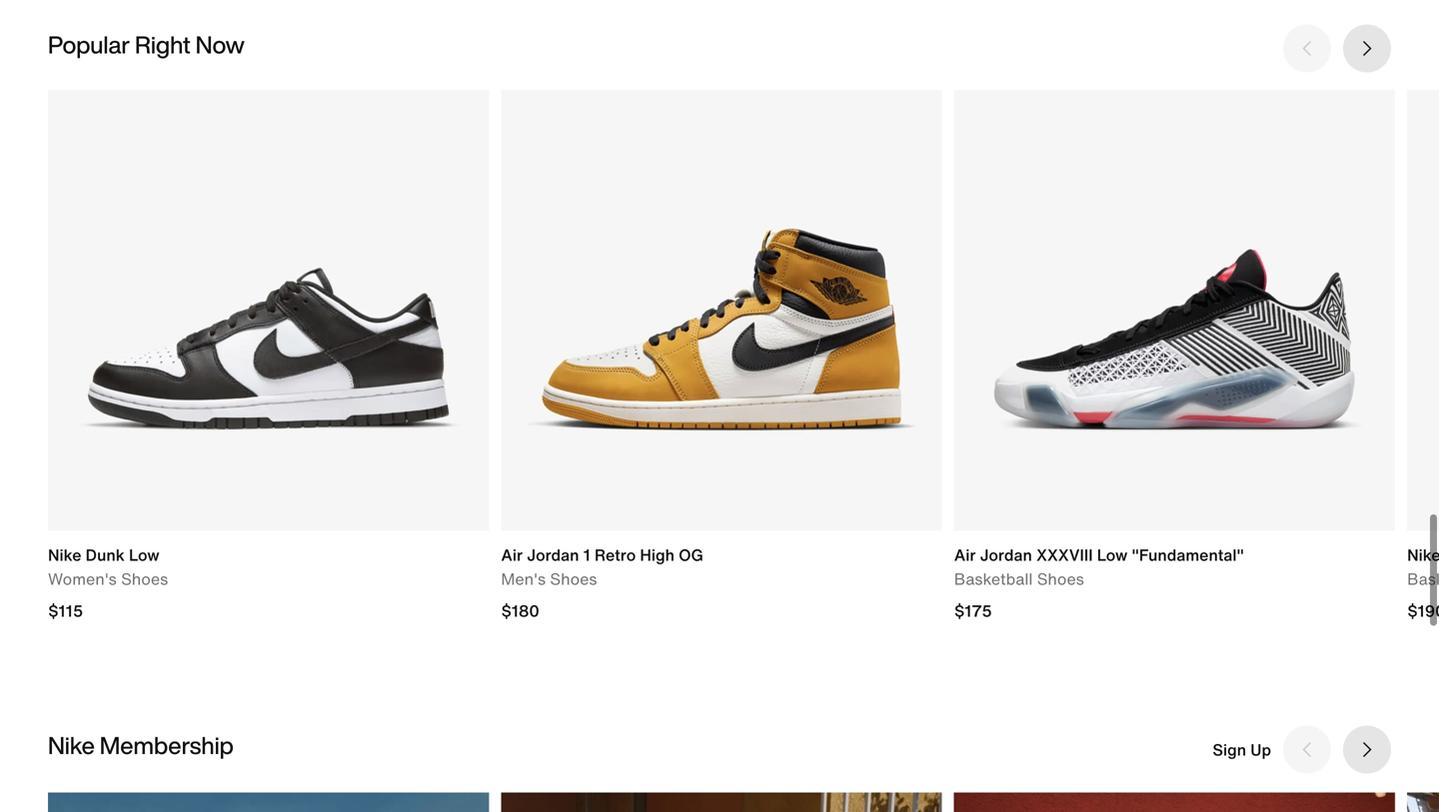 Task type: describe. For each thing, give the bounding box(es) containing it.
men's
[[501, 567, 546, 591]]

jordan for men's
[[527, 543, 579, 567]]

$175
[[954, 599, 992, 623]]

right
[[135, 27, 191, 62]]

shoes inside air jordan xxxviii low "fundamental" basketball shoes $175
[[1037, 567, 1084, 591]]

sign
[[1213, 738, 1246, 762]]

4 nike. just do it image from the left
[[1407, 793, 1439, 813]]

og
[[679, 543, 704, 567]]

low inside nike dunk low women's shoes $115
[[129, 543, 160, 567]]

basketball
[[954, 567, 1033, 591]]

sign up link
[[1213, 738, 1271, 762]]

low inside air jordan xxxviii low "fundamental" basketball shoes $175
[[1097, 543, 1128, 567]]

air for air jordan 1 retro high og
[[501, 543, 523, 567]]

shoes inside nike dunk low women's shoes $115
[[121, 567, 168, 591]]

$190
[[1407, 599, 1439, 623]]

3 nike. just do it image from the left
[[954, 793, 1395, 813]]

dunk
[[86, 543, 125, 567]]

air jordan xxxviii low "fundamental" basketball shoes $175
[[954, 543, 1244, 623]]

membership
[[100, 728, 234, 763]]

1
[[583, 543, 591, 567]]

men's shoes image
[[501, 90, 942, 531]]

"fundamental"
[[1132, 543, 1244, 567]]

xxxviii
[[1036, 543, 1093, 567]]

popular right now
[[48, 27, 245, 62]]

basketball shoes image for air jordan xxxviii low "fundamental"
[[954, 90, 1395, 531]]

retro
[[595, 543, 636, 567]]

high
[[640, 543, 675, 567]]



Task type: locate. For each thing, give the bounding box(es) containing it.
nike for nike membership
[[48, 728, 95, 763]]

1 nike. just do it image from the left
[[48, 793, 489, 813]]

bask
[[1407, 567, 1439, 591]]

nike left 'dunk'
[[48, 543, 81, 567]]

1 basketball shoes image from the left
[[954, 90, 1395, 531]]

jordan
[[527, 543, 579, 567], [980, 543, 1032, 567]]

1 horizontal spatial basketball shoes image
[[1407, 90, 1439, 531]]

1 jordan from the left
[[527, 543, 579, 567]]

nike dunk low women's shoes $115
[[48, 543, 168, 623]]

nike for nike bask $190
[[1407, 543, 1439, 567]]

2 nike. just do it image from the left
[[501, 793, 942, 813]]

1 air from the left
[[501, 543, 523, 567]]

air inside air jordan xxxviii low "fundamental" basketball shoes $175
[[954, 543, 976, 567]]

0 horizontal spatial low
[[129, 543, 160, 567]]

2 basketball shoes image from the left
[[1407, 90, 1439, 531]]

$115
[[48, 599, 83, 623]]

air inside the air jordan 1 retro high og men's shoes $180
[[501, 543, 523, 567]]

nike left membership
[[48, 728, 95, 763]]

0 horizontal spatial shoes
[[121, 567, 168, 591]]

sign up
[[1213, 738, 1271, 762]]

1 horizontal spatial jordan
[[980, 543, 1032, 567]]

0 horizontal spatial air
[[501, 543, 523, 567]]

nike up $190
[[1407, 543, 1439, 567]]

women's shoes image
[[48, 90, 489, 531]]

air
[[501, 543, 523, 567], [954, 543, 976, 567]]

2 jordan from the left
[[980, 543, 1032, 567]]

1 horizontal spatial shoes
[[550, 567, 597, 591]]

jordan for shoes
[[980, 543, 1032, 567]]

$180
[[501, 599, 540, 623]]

basketball shoes image
[[954, 90, 1395, 531], [1407, 90, 1439, 531]]

nike bask $190
[[1407, 543, 1439, 623]]

0 horizontal spatial jordan
[[527, 543, 579, 567]]

2 horizontal spatial shoes
[[1037, 567, 1084, 591]]

shoes inside the air jordan 1 retro high og men's shoes $180
[[550, 567, 597, 591]]

low
[[129, 543, 160, 567], [1097, 543, 1128, 567]]

basketball shoes image for nike
[[1407, 90, 1439, 531]]

jordan left "xxxviii"
[[980, 543, 1032, 567]]

2 low from the left
[[1097, 543, 1128, 567]]

up
[[1251, 738, 1271, 762]]

jordan inside air jordan xxxviii low "fundamental" basketball shoes $175
[[980, 543, 1032, 567]]

air for air jordan xxxviii low "fundamental"
[[954, 543, 976, 567]]

women's
[[48, 567, 117, 591]]

1 horizontal spatial low
[[1097, 543, 1128, 567]]

jordan left 1
[[527, 543, 579, 567]]

shoes right 'women's'
[[121, 567, 168, 591]]

air up '$180'
[[501, 543, 523, 567]]

shoes
[[121, 567, 168, 591], [550, 567, 597, 591], [1037, 567, 1084, 591]]

air up $175 in the right bottom of the page
[[954, 543, 976, 567]]

air jordan 1 retro high og men's shoes $180
[[501, 543, 704, 623]]

shoes right men's
[[550, 567, 597, 591]]

1 horizontal spatial air
[[954, 543, 976, 567]]

low right "xxxviii"
[[1097, 543, 1128, 567]]

nike for nike dunk low women's shoes $115
[[48, 543, 81, 567]]

nike membership
[[48, 728, 234, 763]]

popular
[[48, 27, 130, 62]]

1 low from the left
[[129, 543, 160, 567]]

nike inside nike dunk low women's shoes $115
[[48, 543, 81, 567]]

jordan inside the air jordan 1 retro high og men's shoes $180
[[527, 543, 579, 567]]

2 air from the left
[[954, 543, 976, 567]]

0 horizontal spatial basketball shoes image
[[954, 90, 1395, 531]]

2 shoes from the left
[[550, 567, 597, 591]]

shoes right basketball
[[1037, 567, 1084, 591]]

low right 'dunk'
[[129, 543, 160, 567]]

1 shoes from the left
[[121, 567, 168, 591]]

nike
[[48, 543, 81, 567], [1407, 543, 1439, 567], [48, 728, 95, 763]]

nike. just do it image
[[48, 793, 489, 813], [501, 793, 942, 813], [954, 793, 1395, 813], [1407, 793, 1439, 813]]

3 shoes from the left
[[1037, 567, 1084, 591]]

now
[[195, 27, 245, 62]]



Task type: vqa. For each thing, say whether or not it's contained in the screenshot.


